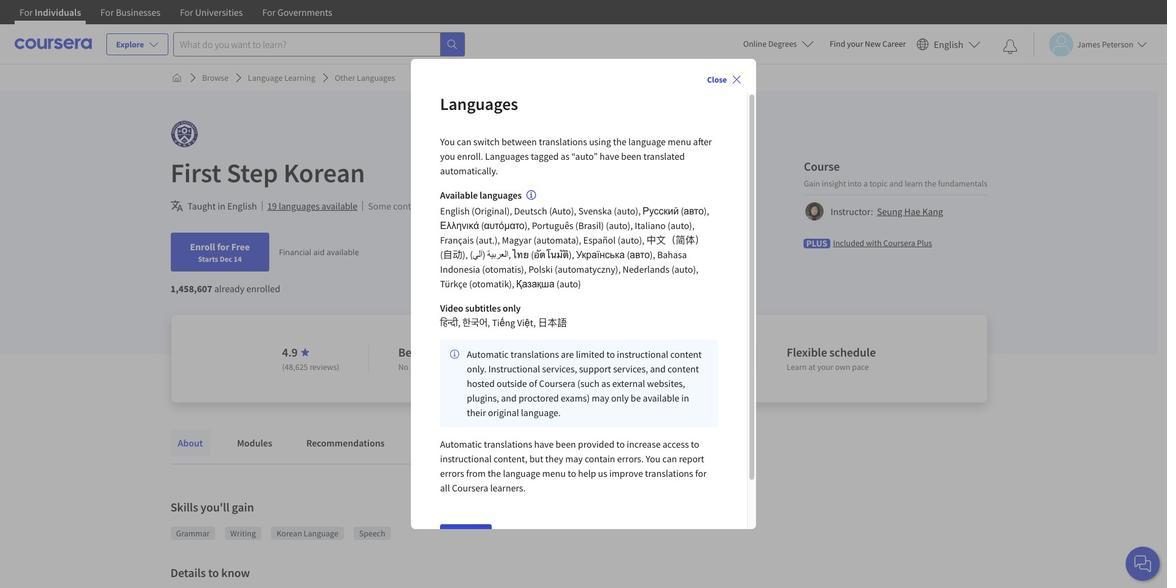 Task type: vqa. For each thing, say whether or not it's contained in the screenshot.
17
yes



Task type: describe. For each thing, give the bounding box(es) containing it.
a inside approx. 17 hours to complete 3 weeks at 5 hours a week
[[645, 362, 649, 373]]

only inside 'automatic translations are limited to instructional content only. instructional services, support services, and content hosted outside of coursera (such as external websites, plugins, and proctored exams) may only be available in their original language.'
[[612, 392, 629, 404]]

find
[[830, 38, 846, 49]]

english for english (original), deutsch (auto), svenska (auto), русский (авто), ελληνικά (αυτόματο), português (brasil) (auto), italiano (auto), français (aut.), magyar (automata), español (auto), 中文（简体） (自动), العربية (آلي), ไทย (อัตโนมัติ), українська (авто), bahasa indonesia (otomatis), polski (automatyczny), nederlands (auto), türkçe (otomatik), қазақша (auto)
[[440, 205, 470, 217]]

may inside 'automatic translations are limited to instructional content only. instructional services, support services, and content hosted outside of coursera (such as external websites, plugins, and proctored exams) may only be available in their original language.'
[[592, 392, 610, 404]]

taught
[[188, 200, 216, 212]]

more information on translated content image
[[527, 190, 537, 200]]

a inside course gain insight into a topic and learn the fundamentals
[[864, 178, 869, 189]]

individuals
[[35, 6, 81, 18]]

(auto)
[[557, 278, 581, 290]]

menu inside automatic translations have been provided to increase access to instructional content, but they may contain errors. you can report errors from the language menu to help us improve translations for all coursera learners.
[[543, 468, 566, 480]]

beginner
[[399, 345, 445, 360]]

home image
[[172, 73, 182, 83]]

to up errors.
[[617, 438, 625, 450]]

(آلي),
[[470, 249, 511, 261]]

kang
[[923, 205, 944, 217]]

some content may not be translated
[[368, 200, 516, 212]]

and inside course gain insight into a topic and learn the fundamentals
[[890, 178, 904, 189]]

websites,
[[648, 377, 686, 390]]

english button
[[913, 24, 986, 64]]

exams)
[[561, 392, 590, 404]]

automatic translations are limited to instructional content only. instructional services, support services, and content hosted outside of coursera (such as external websites, plugins, and proctored exams) may only be available in their original language. element
[[440, 340, 718, 427]]

can inside automatic translations have been provided to increase access to instructional content, but they may contain errors. you can report errors from the language menu to help us improve translations for all coursera learners.
[[663, 453, 678, 465]]

1 vertical spatial content
[[671, 348, 702, 360]]

available for 19 languages available
[[322, 200, 358, 212]]

(such
[[578, 377, 600, 390]]

included
[[834, 238, 865, 249]]

"auto"
[[572, 150, 598, 162]]

flexible schedule learn at your own pace
[[787, 345, 877, 373]]

language learning link
[[243, 67, 320, 89]]

italiano
[[635, 219, 666, 231]]

have inside automatic translations have been provided to increase access to instructional content, but they may contain errors. you can report errors from the language menu to help us improve translations for all coursera learners.
[[535, 438, 554, 450]]

at inside approx. 17 hours to complete 3 weeks at 5 hours a week
[[608, 362, 615, 373]]

learn
[[905, 178, 924, 189]]

as inside 'you can switch between translations using the language menu after you enroll. languages tagged as "auto" have been translated automatically.'
[[561, 150, 570, 162]]

languages for available
[[480, 189, 522, 201]]

1 horizontal spatial language
[[304, 529, 339, 540]]

language inside 'you can switch between translations using the language menu after you enroll. languages tagged as "auto" have been translated automatically.'
[[629, 136, 666, 148]]

taught in english
[[188, 200, 257, 212]]

translations down report
[[645, 468, 694, 480]]

you can switch between translations using the language menu after you enroll. languages tagged as "auto" have been translated automatically.
[[440, 136, 712, 177]]

0 vertical spatial korean
[[284, 156, 365, 190]]

svenska
[[579, 205, 612, 217]]

already
[[214, 283, 245, 295]]

you inside automatic translations have been provided to increase access to instructional content, but they may contain errors. you can report errors from the language menu to help us improve translations for all coursera learners.
[[646, 453, 661, 465]]

magyar
[[502, 234, 532, 246]]

available
[[440, 189, 478, 201]]

14
[[234, 254, 242, 264]]

be inside 'automatic translations are limited to instructional content only. instructional services, support services, and content hosted outside of coursera (such as external websites, plugins, and proctored exams) may only be available in their original language.'
[[631, 392, 641, 404]]

menu inside 'you can switch between translations using the language menu after you enroll. languages tagged as "auto" have been translated automatically.'
[[668, 136, 692, 148]]

हिन्दी,
[[440, 317, 461, 329]]

some
[[368, 200, 392, 212]]

2 vertical spatial content
[[668, 363, 700, 375]]

you inside 'you can switch between translations using the language menu after you enroll. languages tagged as "auto" have been translated automatically.'
[[440, 136, 455, 148]]

(auto), up '中文（简体）'
[[668, 219, 695, 231]]

seung hae kang image
[[806, 202, 825, 221]]

1 vertical spatial korean
[[277, 529, 302, 540]]

previous
[[410, 362, 441, 373]]

approx. 17 hours to complete 3 weeks at 5 hours a week
[[578, 345, 728, 373]]

find your new career link
[[824, 36, 913, 52]]

only inside "video subtitles only हिन्दी, 한국어, tiếng việt, 日本語"
[[503, 302, 521, 314]]

bahasa
[[658, 249, 687, 261]]

banner navigation
[[10, 0, 342, 33]]

for for businesses
[[101, 6, 114, 18]]

beginner level no previous experience necessary
[[399, 345, 519, 373]]

schedule
[[830, 345, 877, 360]]

1 horizontal spatial (авто),
[[681, 205, 710, 217]]

course gain insight into a topic and learn the fundamentals
[[804, 158, 988, 189]]

(อัตโนมัติ),
[[531, 249, 575, 261]]

skills you'll gain
[[171, 500, 254, 515]]

access
[[663, 438, 689, 450]]

translated inside 'you can switch between translations using the language menu after you enroll. languages tagged as "auto" have been translated automatically.'
[[644, 150, 685, 162]]

fundamentals
[[939, 178, 988, 189]]

the inside course gain insight into a topic and learn the fundamentals
[[925, 178, 937, 189]]

0 vertical spatial hours
[[635, 345, 664, 360]]

their
[[467, 407, 486, 419]]

have inside 'you can switch between translations using the language menu after you enroll. languages tagged as "auto" have been translated automatically.'
[[600, 150, 620, 162]]

for inside the enroll for free starts dec 14
[[217, 241, 230, 253]]

close
[[708, 74, 728, 85]]

translations up content,
[[484, 438, 533, 450]]

1 horizontal spatial and
[[651, 363, 666, 375]]

enroll.
[[457, 150, 484, 162]]

into
[[848, 178, 863, 189]]

yonsei university image
[[171, 120, 198, 148]]

first
[[171, 156, 221, 190]]

step
[[227, 156, 278, 190]]

for inside automatic translations have been provided to increase access to instructional content, but they may contain errors. you can report errors from the language menu to help us improve translations for all coursera learners.
[[696, 468, 707, 480]]

(brasil)
[[576, 219, 604, 231]]

you'll
[[201, 500, 230, 515]]

us
[[598, 468, 608, 480]]

4.9
[[282, 345, 298, 360]]

instructor:
[[831, 205, 874, 217]]

testimonials link
[[412, 430, 479, 457]]

learn
[[787, 362, 807, 373]]

language learning
[[248, 72, 316, 83]]

enroll
[[190, 241, 215, 253]]

français
[[440, 234, 474, 246]]

report
[[679, 453, 705, 465]]

from
[[467, 468, 486, 480]]

українська
[[577, 249, 625, 261]]

browse
[[202, 72, 229, 83]]

languages inside other languages link
[[357, 72, 395, 83]]

increase
[[627, 438, 661, 450]]

languages dialog
[[411, 59, 757, 583]]

қазақша
[[517, 278, 555, 290]]

your inside flexible schedule learn at your own pace
[[818, 362, 834, 373]]

türkçe
[[440, 278, 468, 290]]

ελληνικά
[[440, 219, 479, 231]]

details
[[171, 566, 206, 581]]

русский
[[643, 205, 679, 217]]

languages for 19
[[279, 200, 320, 212]]

proctored
[[519, 392, 559, 404]]

been inside 'you can switch between translations using the language menu after you enroll. languages tagged as "auto" have been translated automatically.'
[[622, 150, 642, 162]]

instructional inside 'automatic translations are limited to instructional content only. instructional services, support services, and content hosted outside of coursera (such as external websites, plugins, and proctored exams) may only be available in their original language.'
[[617, 348, 669, 360]]

nederlands
[[623, 263, 670, 275]]

translations inside 'automatic translations are limited to instructional content only. instructional services, support services, and content hosted outside of coursera (such as external websites, plugins, and proctored exams) may only be available in their original language.'
[[511, 348, 559, 360]]

indonesia
[[440, 263, 481, 275]]

0 horizontal spatial english
[[227, 200, 257, 212]]

career
[[883, 38, 907, 49]]

deutsch
[[514, 205, 548, 217]]

reviews
[[506, 437, 540, 450]]

available inside 'automatic translations are limited to instructional content only. instructional services, support services, and content hosted outside of coursera (such as external websites, plugins, and proctored exams) may only be available in their original language.'
[[643, 392, 680, 404]]

speech
[[359, 529, 386, 540]]

content,
[[494, 453, 528, 465]]

(auto), down bahasa
[[672, 263, 699, 275]]

the inside 'you can switch between translations using the language menu after you enroll. languages tagged as "auto" have been translated automatically.'
[[614, 136, 627, 148]]

to inside approx. 17 hours to complete 3 weeks at 5 hours a week
[[667, 345, 678, 360]]

after
[[694, 136, 712, 148]]

việt,
[[518, 317, 536, 329]]

in inside 'automatic translations are limited to instructional content only. instructional services, support services, and content hosted outside of coursera (such as external websites, plugins, and proctored exams) may only be available in their original language.'
[[682, 392, 690, 404]]

show notifications image
[[1004, 40, 1018, 54]]

instructor: seung hae kang
[[831, 205, 944, 217]]

help
[[579, 468, 597, 480]]

1 vertical spatial hours
[[622, 362, 643, 373]]

know
[[221, 566, 250, 581]]



Task type: locate. For each thing, give the bounding box(es) containing it.
1 vertical spatial only
[[612, 392, 629, 404]]

language down content,
[[503, 468, 541, 480]]

polski
[[529, 263, 553, 275]]

0 horizontal spatial languages
[[279, 200, 320, 212]]

errors.
[[618, 453, 644, 465]]

dec
[[220, 254, 232, 264]]

None search field
[[173, 32, 465, 56]]

0 vertical spatial available
[[322, 200, 358, 212]]

for for governments
[[263, 6, 276, 18]]

(original),
[[472, 205, 513, 217]]

a right into
[[864, 178, 869, 189]]

for up dec
[[217, 241, 230, 253]]

0 horizontal spatial language
[[503, 468, 541, 480]]

1 horizontal spatial the
[[614, 136, 627, 148]]

menu down they
[[543, 468, 566, 480]]

(auto), down 'italiano'
[[618, 234, 645, 246]]

0 vertical spatial in
[[218, 200, 226, 212]]

the right learn
[[925, 178, 937, 189]]

a left week
[[645, 362, 649, 373]]

and up websites,
[[651, 363, 666, 375]]

been inside automatic translations have been provided to increase access to instructional content, but they may contain errors. you can report errors from the language menu to help us improve translations for all coursera learners.
[[556, 438, 576, 450]]

languages
[[357, 72, 395, 83], [440, 93, 518, 115], [485, 150, 529, 162]]

they
[[546, 453, 564, 465]]

you
[[440, 150, 456, 162]]

0 vertical spatial been
[[622, 150, 642, 162]]

english inside english (original), deutsch (auto), svenska (auto), русский (авто), ελληνικά (αυτόματο), português (brasil) (auto), italiano (auto), français (aut.), magyar (automata), español (auto), 中文（简体） (自动), العربية (آلي), ไทย (อัตโนมัติ), українська (авто), bahasa indonesia (otomatis), polski (automatyczny), nederlands (auto), türkçe (otomatik), қазақша (auto)
[[440, 205, 470, 217]]

0 vertical spatial coursera
[[884, 238, 916, 249]]

1 horizontal spatial only
[[612, 392, 629, 404]]

0 vertical spatial language
[[629, 136, 666, 148]]

language.
[[521, 407, 561, 419]]

only down external
[[612, 392, 629, 404]]

for left governments
[[263, 6, 276, 18]]

automatic up errors
[[440, 438, 482, 450]]

have
[[600, 150, 620, 162], [535, 438, 554, 450]]

instructional up week
[[617, 348, 669, 360]]

2 vertical spatial may
[[566, 453, 583, 465]]

automatic inside 'automatic translations are limited to instructional content only. instructional services, support services, and content hosted outside of coursera (such as external websites, plugins, and proctored exams) may only be available in their original language.'
[[467, 348, 509, 360]]

available for financial aid available
[[327, 247, 359, 258]]

0 vertical spatial you
[[440, 136, 455, 148]]

1 for from the left
[[19, 6, 33, 18]]

1 vertical spatial translated
[[474, 200, 516, 212]]

0 horizontal spatial instructional
[[440, 453, 492, 465]]

coursera plus image
[[804, 239, 831, 249]]

to left 'help'
[[568, 468, 577, 480]]

languages
[[480, 189, 522, 201], [279, 200, 320, 212]]

(48,625 reviews)
[[282, 362, 340, 373]]

1 vertical spatial in
[[682, 392, 690, 404]]

(auto), up "español"
[[606, 219, 633, 231]]

english up ελληνικά
[[440, 205, 470, 217]]

can inside 'you can switch between translations using the language menu after you enroll. languages tagged as "auto" have been translated automatically.'
[[457, 136, 472, 148]]

translations up instructional
[[511, 348, 559, 360]]

0 vertical spatial instructional
[[617, 348, 669, 360]]

enrolled
[[247, 283, 280, 295]]

0 vertical spatial have
[[600, 150, 620, 162]]

automatic for automatic translations are limited to instructional content only. instructional services, support services, and content hosted outside of coursera (such as external websites, plugins, and proctored exams) may only be available in their original language.
[[467, 348, 509, 360]]

to up report
[[691, 438, 700, 450]]

weeks
[[584, 362, 606, 373]]

4 for from the left
[[263, 6, 276, 18]]

you down increase
[[646, 453, 661, 465]]

3
[[578, 362, 582, 373]]

only up tiếng
[[503, 302, 521, 314]]

other languages
[[335, 72, 395, 83]]

language
[[629, 136, 666, 148], [503, 468, 541, 480]]

other
[[335, 72, 355, 83]]

own
[[836, 362, 851, 373]]

translations inside 'you can switch between translations using the language menu after you enroll. languages tagged as "auto" have been translated automatically.'
[[539, 136, 588, 148]]

1 horizontal spatial your
[[848, 38, 864, 49]]

0 horizontal spatial (авто),
[[627, 249, 656, 261]]

for left universities
[[180, 6, 193, 18]]

0 vertical spatial content
[[393, 200, 425, 212]]

may left not
[[427, 200, 444, 212]]

services,
[[543, 363, 578, 375], [614, 363, 649, 375]]

available inside 19 languages available button
[[322, 200, 358, 212]]

1 vertical spatial your
[[818, 362, 834, 373]]

(auto), up 'italiano'
[[614, 205, 641, 217]]

languages inside dialog
[[480, 189, 522, 201]]

language inside automatic translations have been provided to increase access to instructional content, but they may contain errors. you can report errors from the language menu to help us improve translations for all coursera learners.
[[503, 468, 541, 480]]

in right taught
[[218, 200, 226, 212]]

0 vertical spatial can
[[457, 136, 472, 148]]

0 horizontal spatial as
[[561, 150, 570, 162]]

included with coursera plus link
[[834, 237, 933, 249]]

translated up (αυτόματο),
[[474, 200, 516, 212]]

modules link
[[230, 430, 280, 457]]

may up 'help'
[[566, 453, 583, 465]]

0 horizontal spatial be
[[462, 200, 472, 212]]

coursera inside 'automatic translations are limited to instructional content only. instructional services, support services, and content hosted outside of coursera (such as external websites, plugins, and proctored exams) may only be available in their original language.'
[[539, 377, 576, 390]]

contain
[[585, 453, 616, 465]]

translations
[[539, 136, 588, 148], [511, 348, 559, 360], [484, 438, 533, 450], [645, 468, 694, 480]]

0 vertical spatial language
[[248, 72, 283, 83]]

reviews link
[[499, 430, 548, 457]]

your
[[848, 38, 864, 49], [818, 362, 834, 373]]

2 horizontal spatial may
[[592, 392, 610, 404]]

2 vertical spatial coursera
[[452, 482, 489, 494]]

1 vertical spatial and
[[651, 363, 666, 375]]

for businesses
[[101, 6, 161, 18]]

at right learn on the right of the page
[[809, 362, 816, 373]]

hours up week
[[635, 345, 664, 360]]

0 horizontal spatial at
[[608, 362, 615, 373]]

1 vertical spatial you
[[646, 453, 661, 465]]

0 horizontal spatial only
[[503, 302, 521, 314]]

for for universities
[[180, 6, 193, 18]]

languages down between on the top
[[485, 150, 529, 162]]

1 horizontal spatial for
[[696, 468, 707, 480]]

english for english
[[935, 38, 964, 50]]

1 horizontal spatial translated
[[644, 150, 685, 162]]

are
[[561, 348, 574, 360]]

language left speech
[[304, 529, 339, 540]]

0 vertical spatial for
[[217, 241, 230, 253]]

1 vertical spatial may
[[592, 392, 610, 404]]

may inside automatic translations have been provided to increase access to instructional content, but they may contain errors. you can report errors from the language menu to help us improve translations for all coursera learners.
[[566, 453, 583, 465]]

for universities
[[180, 6, 243, 18]]

seung hae kang link
[[878, 205, 944, 217]]

1 at from the left
[[608, 362, 615, 373]]

0 horizontal spatial may
[[427, 200, 444, 212]]

new
[[866, 38, 881, 49]]

automatic inside automatic translations have been provided to increase access to instructional content, but they may contain errors. you can report errors from the language menu to help us improve translations for all coursera learners.
[[440, 438, 482, 450]]

can up enroll.
[[457, 136, 472, 148]]

1 horizontal spatial services,
[[614, 363, 649, 375]]

about link
[[171, 430, 210, 457]]

2 for from the left
[[101, 6, 114, 18]]

coursera left plus
[[884, 238, 916, 249]]

translated up русский
[[644, 150, 685, 162]]

español
[[584, 234, 616, 246]]

1 vertical spatial languages
[[440, 93, 518, 115]]

tagged
[[531, 150, 559, 162]]

switch
[[474, 136, 500, 148]]

translations up tagged
[[539, 136, 588, 148]]

0 vertical spatial languages
[[357, 72, 395, 83]]

2 vertical spatial and
[[501, 392, 517, 404]]

1 vertical spatial (авто),
[[627, 249, 656, 261]]

1 horizontal spatial you
[[646, 453, 661, 465]]

subtitles
[[466, 302, 501, 314]]

menu left after
[[668, 136, 692, 148]]

limited
[[576, 348, 605, 360]]

korean language
[[277, 529, 339, 540]]

1 horizontal spatial language
[[629, 136, 666, 148]]

english (original), deutsch (auto), svenska (auto), русский (авто), ελληνικά (αυτόματο), português (brasil) (auto), italiano (auto), français (aut.), magyar (automata), español (auto), 中文（简体） (自动), العربية (آلي), ไทย (อัตโนมัติ), українська (авто), bahasa indonesia (otomatis), polski (automatyczny), nederlands (auto), türkçe (otomatik), қазақша (auto)
[[440, 205, 710, 290]]

skills
[[171, 500, 198, 515]]

0 vertical spatial as
[[561, 150, 570, 162]]

0 horizontal spatial services,
[[543, 363, 578, 375]]

2 vertical spatial available
[[643, 392, 680, 404]]

between
[[502, 136, 537, 148]]

be right not
[[462, 200, 472, 212]]

automatic for automatic translations have been provided to increase access to instructional content, but they may contain errors. you can report errors from the language menu to help us improve translations for all coursera learners.
[[440, 438, 482, 450]]

hours
[[635, 345, 664, 360], [622, 362, 643, 373]]

0 horizontal spatial translated
[[474, 200, 516, 212]]

necessary
[[483, 362, 519, 373]]

approx.
[[578, 345, 618, 360]]

ไทย
[[513, 249, 529, 261]]

1 horizontal spatial english
[[440, 205, 470, 217]]

0 vertical spatial (авто),
[[681, 205, 710, 217]]

services, up external
[[614, 363, 649, 375]]

instructional up from
[[440, 453, 492, 465]]

1 horizontal spatial as
[[602, 377, 611, 390]]

and down "outside"
[[501, 392, 517, 404]]

chat with us image
[[1134, 555, 1153, 574]]

instructional inside automatic translations have been provided to increase access to instructional content, but they may contain errors. you can report errors from the language menu to help us improve translations for all coursera learners.
[[440, 453, 492, 465]]

language right using
[[629, 136, 666, 148]]

0 horizontal spatial you
[[440, 136, 455, 148]]

to left 17
[[607, 348, 615, 360]]

enroll for free starts dec 14
[[190, 241, 250, 264]]

languages up switch
[[440, 93, 518, 115]]

at inside flexible schedule learn at your own pace
[[809, 362, 816, 373]]

0 vertical spatial be
[[462, 200, 472, 212]]

and right the "topic"
[[890, 178, 904, 189]]

you
[[440, 136, 455, 148], [646, 453, 661, 465]]

languages inside button
[[279, 200, 320, 212]]

for
[[19, 6, 33, 18], [101, 6, 114, 18], [180, 6, 193, 18], [263, 6, 276, 18]]

details to know
[[171, 566, 250, 581]]

2 at from the left
[[809, 362, 816, 373]]

be down external
[[631, 392, 641, 404]]

0 horizontal spatial the
[[488, 468, 501, 480]]

hours right 5
[[622, 362, 643, 373]]

grammar
[[176, 529, 210, 540]]

at left 5
[[608, 362, 615, 373]]

1 vertical spatial been
[[556, 438, 576, 450]]

0 horizontal spatial a
[[645, 362, 649, 373]]

0 vertical spatial your
[[848, 38, 864, 49]]

2 horizontal spatial and
[[890, 178, 904, 189]]

automatic translations are limited to instructional content only. instructional services, support services, and content hosted outside of coursera (such as external websites, plugins, and proctored exams) may only be available in their original language.
[[467, 348, 702, 419]]

1 vertical spatial automatic
[[440, 438, 482, 450]]

1 vertical spatial be
[[631, 392, 641, 404]]

to up week
[[667, 345, 678, 360]]

video subtitles only हिन्दी, 한국어, tiếng việt, 日本語
[[440, 302, 567, 329]]

course
[[804, 158, 840, 174]]

1 horizontal spatial may
[[566, 453, 583, 465]]

1 horizontal spatial at
[[809, 362, 816, 373]]

0 vertical spatial menu
[[668, 136, 692, 148]]

flexible
[[787, 345, 828, 360]]

2 horizontal spatial coursera
[[884, 238, 916, 249]]

available down websites,
[[643, 392, 680, 404]]

1 vertical spatial as
[[602, 377, 611, 390]]

0 horizontal spatial can
[[457, 136, 472, 148]]

you up you on the top of page
[[440, 136, 455, 148]]

0 vertical spatial translated
[[644, 150, 685, 162]]

been
[[622, 150, 642, 162], [556, 438, 576, 450]]

hosted
[[467, 377, 495, 390]]

a
[[864, 178, 869, 189], [645, 362, 649, 373]]

can down "access"
[[663, 453, 678, 465]]

for down report
[[696, 468, 707, 480]]

as
[[561, 150, 570, 162], [602, 377, 611, 390]]

(auto),
[[550, 205, 577, 217]]

korean up 19 languages available button
[[284, 156, 365, 190]]

1 services, from the left
[[543, 363, 578, 375]]

1 vertical spatial have
[[535, 438, 554, 450]]

have up but
[[535, 438, 554, 450]]

3 for from the left
[[180, 6, 193, 18]]

(авто), right русский
[[681, 205, 710, 217]]

the right from
[[488, 468, 501, 480]]

1 vertical spatial can
[[663, 453, 678, 465]]

first step korean
[[171, 156, 365, 190]]

improve
[[610, 468, 644, 480]]

languages up (original),
[[480, 189, 522, 201]]

english right career
[[935, 38, 964, 50]]

in down websites,
[[682, 392, 690, 404]]

free
[[231, 241, 250, 253]]

insight
[[823, 178, 847, 189]]

for left individuals at the top of the page
[[19, 6, 33, 18]]

your left own
[[818, 362, 834, 373]]

1 horizontal spatial menu
[[668, 136, 692, 148]]

coursera image
[[15, 34, 92, 54]]

2 horizontal spatial the
[[925, 178, 937, 189]]

been up they
[[556, 438, 576, 450]]

2 services, from the left
[[614, 363, 649, 375]]

gain
[[232, 500, 254, 515]]

to left know
[[208, 566, 219, 581]]

available left 'some'
[[322, 200, 358, 212]]

with
[[867, 238, 882, 249]]

to inside 'automatic translations are limited to instructional content only. instructional services, support services, and content hosted outside of coursera (such as external websites, plugins, and proctored exams) may only be available in their original language.'
[[607, 348, 615, 360]]

the inside automatic translations have been provided to increase access to instructional content, but they may contain errors. you can report errors from the language menu to help us improve translations for all coursera learners.
[[488, 468, 501, 480]]

been right "auto"
[[622, 150, 642, 162]]

1 horizontal spatial coursera
[[539, 377, 576, 390]]

can
[[457, 136, 472, 148], [663, 453, 678, 465]]

gain
[[804, 178, 821, 189]]

1 vertical spatial instructional
[[440, 453, 492, 465]]

1 horizontal spatial in
[[682, 392, 690, 404]]

languages right 19
[[279, 200, 320, 212]]

video
[[440, 302, 464, 314]]

(αυτόματο),
[[481, 219, 530, 231]]

1 horizontal spatial been
[[622, 150, 642, 162]]

1 horizontal spatial be
[[631, 392, 641, 404]]

as inside 'automatic translations are limited to instructional content only. instructional services, support services, and content hosted outside of coursera (such as external websites, plugins, and proctored exams) may only be available in their original language.'
[[602, 377, 611, 390]]

1 vertical spatial menu
[[543, 468, 566, 480]]

1 horizontal spatial have
[[600, 150, 620, 162]]

automatic up 'only.'
[[467, 348, 509, 360]]

coursera up the exams)
[[539, 377, 576, 390]]

(automata),
[[534, 234, 582, 246]]

coursera inside automatic translations have been provided to increase access to instructional content, but they may contain errors. you can report errors from the language menu to help us improve translations for all coursera learners.
[[452, 482, 489, 494]]

may down the (such
[[592, 392, 610, 404]]

0 horizontal spatial for
[[217, 241, 230, 253]]

of
[[529, 377, 538, 390]]

17
[[620, 345, 632, 360]]

browse link
[[197, 67, 234, 89]]

available right the aid
[[327, 247, 359, 258]]

available
[[322, 200, 358, 212], [327, 247, 359, 258], [643, 392, 680, 404]]

korean right 'writing'
[[277, 529, 302, 540]]

2 vertical spatial the
[[488, 468, 501, 480]]

as left "auto"
[[561, 150, 570, 162]]

0 horizontal spatial in
[[218, 200, 226, 212]]

0 vertical spatial may
[[427, 200, 444, 212]]

as right the (such
[[602, 377, 611, 390]]

(авто), up nederlands
[[627, 249, 656, 261]]

0 horizontal spatial and
[[501, 392, 517, 404]]

your right "find"
[[848, 38, 864, 49]]

languages inside 'you can switch between translations using the language menu after you enroll. languages tagged as "auto" have been translated automatically.'
[[485, 150, 529, 162]]

0 horizontal spatial language
[[248, 72, 283, 83]]

week
[[650, 362, 669, 373]]

not
[[446, 200, 460, 212]]

coursera down from
[[452, 482, 489, 494]]

0 vertical spatial only
[[503, 302, 521, 314]]

for for individuals
[[19, 6, 33, 18]]

languages right "other"
[[357, 72, 395, 83]]

english inside button
[[935, 38, 964, 50]]

1 horizontal spatial a
[[864, 178, 869, 189]]

1 vertical spatial for
[[696, 468, 707, 480]]

the right using
[[614, 136, 627, 148]]

for left businesses
[[101, 6, 114, 18]]

1,458,607 already enrolled
[[171, 283, 280, 295]]

1 vertical spatial a
[[645, 362, 649, 373]]

have down using
[[600, 150, 620, 162]]

(auto),
[[614, 205, 641, 217], [606, 219, 633, 231], [668, 219, 695, 231], [618, 234, 645, 246], [672, 263, 699, 275]]

governments
[[278, 6, 333, 18]]

0 vertical spatial the
[[614, 136, 627, 148]]

english left 19
[[227, 200, 257, 212]]

0 horizontal spatial have
[[535, 438, 554, 450]]

0 horizontal spatial your
[[818, 362, 834, 373]]

0 vertical spatial automatic
[[467, 348, 509, 360]]

experience
[[443, 362, 482, 373]]

starts
[[198, 254, 218, 264]]

language left learning
[[248, 72, 283, 83]]

2 horizontal spatial english
[[935, 38, 964, 50]]

english
[[935, 38, 964, 50], [227, 200, 257, 212], [440, 205, 470, 217]]

services, down are
[[543, 363, 578, 375]]



